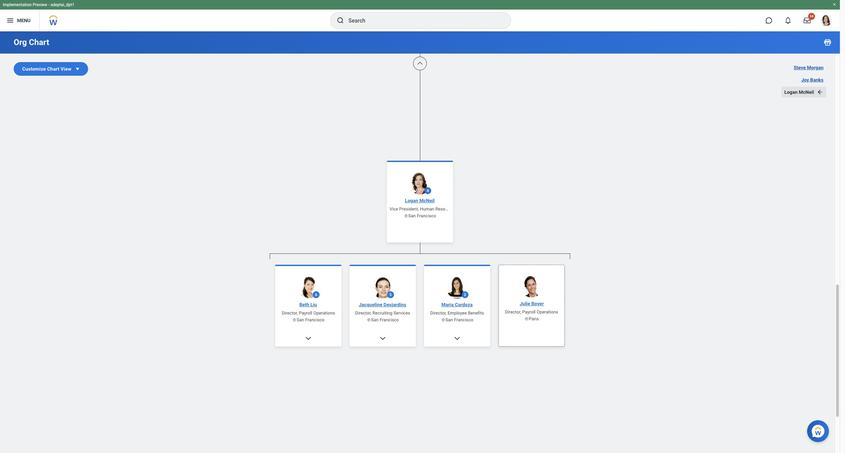 Task type: vqa. For each thing, say whether or not it's contained in the screenshot.


Task type: locate. For each thing, give the bounding box(es) containing it.
implementation preview -   adeptai_dpt1
[[3, 2, 74, 7]]

morgan
[[808, 65, 824, 70]]

0 horizontal spatial location image
[[292, 318, 297, 323]]

0 horizontal spatial location image
[[367, 318, 371, 323]]

julie
[[520, 301, 531, 307]]

1 horizontal spatial location image
[[404, 214, 409, 219]]

print org chart image
[[824, 38, 833, 46]]

0 vertical spatial logan
[[785, 90, 798, 95]]

location image down julie
[[525, 317, 529, 322]]

0 horizontal spatial chevron down image
[[305, 336, 312, 342]]

location image for maria cardoza
[[441, 318, 446, 323]]

1 vertical spatial chart
[[47, 66, 59, 72]]

logan mcneil inside logan mcneil button
[[785, 90, 815, 95]]

francisco down human at top
[[417, 214, 437, 219]]

preview
[[33, 2, 47, 7]]

4
[[427, 189, 429, 193]]

liu
[[311, 302, 317, 308]]

operations down "liu"
[[314, 311, 335, 316]]

close environment banner image
[[833, 2, 837, 6]]

chevron down image
[[305, 336, 312, 342], [380, 336, 387, 342]]

0 horizontal spatial logan
[[405, 198, 419, 204]]

chart
[[29, 38, 49, 47], [47, 66, 59, 72]]

mcneil inside logan mcneil link
[[420, 198, 435, 204]]

steve
[[794, 65, 807, 70]]

paris
[[529, 317, 539, 322]]

payroll
[[523, 310, 536, 315], [299, 311, 313, 316]]

san francisco down vice president, human resources
[[409, 214, 437, 219]]

0 vertical spatial chart
[[29, 38, 49, 47]]

location image down jacqueline
[[367, 318, 371, 323]]

operations down the boyer
[[537, 310, 559, 315]]

director, down jacqueline
[[356, 311, 372, 316]]

logan mcneil button
[[782, 87, 827, 98]]

1 horizontal spatial location image
[[525, 317, 529, 322]]

maria cardoza link
[[439, 302, 476, 309]]

maria cardoza
[[442, 302, 473, 308]]

banks
[[811, 77, 824, 83]]

francisco down "director, recruiting services"
[[380, 318, 399, 323]]

1 horizontal spatial operations
[[537, 310, 559, 315]]

vice president, human resources
[[390, 207, 457, 212]]

director, employee benefits
[[431, 311, 485, 316]]

justify image
[[6, 16, 14, 25]]

location image for logan mcneil
[[404, 214, 409, 219]]

director, down julie
[[505, 310, 522, 315]]

logan mcneil
[[785, 90, 815, 95], [405, 198, 435, 204]]

location image down beth liu link
[[292, 318, 297, 323]]

chart left view
[[47, 66, 59, 72]]

search image
[[336, 16, 345, 25]]

0 horizontal spatial director, payroll operations
[[282, 311, 335, 316]]

logan mcneil down joy
[[785, 90, 815, 95]]

julie boyer link
[[518, 301, 547, 308]]

san down president,
[[409, 214, 416, 219]]

location image down director, employee benefits
[[441, 318, 446, 323]]

director, payroll operations
[[505, 310, 559, 315], [282, 311, 335, 316]]

location image down president,
[[404, 214, 409, 219]]

san francisco down "director, recruiting services"
[[371, 318, 399, 323]]

chevron up image
[[417, 60, 424, 67]]

san down beth
[[297, 318, 304, 323]]

san francisco down beth liu link
[[297, 318, 325, 323]]

logan inside button
[[785, 90, 798, 95]]

34 button
[[800, 13, 816, 28]]

payroll up paris
[[523, 310, 536, 315]]

san down recruiting
[[371, 318, 379, 323]]

menu banner
[[0, 0, 841, 31]]

location image for beth
[[292, 318, 297, 323]]

employee
[[448, 311, 467, 316]]

location image
[[525, 317, 529, 322], [292, 318, 297, 323]]

francisco down employee
[[455, 318, 474, 323]]

2
[[464, 293, 467, 298]]

org chart
[[14, 38, 49, 47]]

director, down maria
[[431, 311, 447, 316]]

logan
[[785, 90, 798, 95], [405, 198, 419, 204]]

francisco down "liu"
[[306, 318, 325, 323]]

mcneil up human at top
[[420, 198, 435, 204]]

benefits
[[468, 311, 485, 316]]

view
[[61, 66, 72, 72]]

customize chart view
[[22, 66, 72, 72]]

san down director, employee benefits
[[446, 318, 453, 323]]

chart inside button
[[47, 66, 59, 72]]

1 horizontal spatial director, payroll operations
[[505, 310, 559, 315]]

director, down beth liu link
[[282, 311, 298, 316]]

resources
[[436, 207, 457, 212]]

logan down steve
[[785, 90, 798, 95]]

logan up president,
[[405, 198, 419, 204]]

francisco
[[417, 214, 437, 219], [306, 318, 325, 323], [380, 318, 399, 323], [455, 318, 474, 323]]

customize chart view button
[[14, 62, 88, 76]]

jacqueline desjardins link
[[356, 302, 409, 309]]

0 horizontal spatial mcneil
[[420, 198, 435, 204]]

1 horizontal spatial logan mcneil
[[785, 90, 815, 95]]

director, for julie boyer
[[505, 310, 522, 315]]

0 vertical spatial mcneil
[[800, 90, 815, 95]]

beth liu
[[300, 302, 317, 308]]

maria
[[442, 302, 454, 308]]

san francisco
[[409, 214, 437, 219], [297, 318, 325, 323], [371, 318, 399, 323], [446, 318, 474, 323]]

payroll down beth
[[299, 311, 313, 316]]

chevron down image down "director, recruiting services"
[[380, 336, 387, 342]]

1 vertical spatial logan mcneil
[[405, 198, 435, 204]]

san francisco down employee
[[446, 318, 474, 323]]

2 horizontal spatial location image
[[441, 318, 446, 323]]

joy
[[802, 77, 810, 83]]

1 horizontal spatial mcneil
[[800, 90, 815, 95]]

1 vertical spatial mcneil
[[420, 198, 435, 204]]

director,
[[505, 310, 522, 315], [282, 311, 298, 316], [356, 311, 372, 316], [431, 311, 447, 316]]

beth liu link
[[297, 302, 320, 309]]

san for maria
[[446, 318, 453, 323]]

menu button
[[0, 10, 39, 31]]

mcneil
[[800, 90, 815, 95], [420, 198, 435, 204]]

director, for maria cardoza
[[431, 311, 447, 316]]

1 horizontal spatial logan
[[785, 90, 798, 95]]

1 chevron down image from the left
[[305, 336, 312, 342]]

director, payroll operations up paris
[[505, 310, 559, 315]]

san
[[409, 214, 416, 219], [297, 318, 304, 323], [371, 318, 379, 323], [446, 318, 453, 323]]

mcneil down joy
[[800, 90, 815, 95]]

1 horizontal spatial chevron down image
[[380, 336, 387, 342]]

1 horizontal spatial payroll
[[523, 310, 536, 315]]

2 chevron down image from the left
[[380, 336, 387, 342]]

0 horizontal spatial operations
[[314, 311, 335, 316]]

0 horizontal spatial logan mcneil
[[405, 198, 435, 204]]

chart right org at the top left of page
[[29, 38, 49, 47]]

0 vertical spatial logan mcneil
[[785, 90, 815, 95]]

operations
[[537, 310, 559, 315], [314, 311, 335, 316]]

chevron down image down beth liu
[[305, 336, 312, 342]]

chart for org
[[29, 38, 49, 47]]

san francisco for desjardins
[[371, 318, 399, 323]]

logan mcneil up vice president, human resources
[[405, 198, 435, 204]]

chevron down image for beth
[[305, 336, 312, 342]]

chevron down image
[[454, 336, 461, 342]]

notifications large image
[[785, 17, 792, 24]]

inbox large image
[[805, 17, 811, 24]]

0 horizontal spatial payroll
[[299, 311, 313, 316]]

location image
[[404, 214, 409, 219], [367, 318, 371, 323], [441, 318, 446, 323]]

director, payroll operations down beth liu
[[282, 311, 335, 316]]



Task type: describe. For each thing, give the bounding box(es) containing it.
vice
[[390, 207, 399, 212]]

steve morgan
[[794, 65, 824, 70]]

president,
[[400, 207, 419, 212]]

org
[[14, 38, 27, 47]]

human
[[420, 207, 435, 212]]

-
[[48, 2, 50, 7]]

operations for liu
[[314, 311, 335, 316]]

operations for boyer
[[537, 310, 559, 315]]

logan mcneil, logan mcneil, 4 direct reports element
[[270, 260, 571, 454]]

director, recruiting services
[[356, 311, 411, 316]]

arrow left image
[[818, 89, 824, 96]]

menu
[[17, 18, 31, 23]]

joy banks
[[802, 77, 824, 83]]

caret down image
[[74, 66, 81, 72]]

steve morgan button
[[792, 62, 827, 73]]

6
[[315, 293, 318, 298]]

adeptai_dpt1
[[51, 2, 74, 7]]

jacqueline
[[359, 302, 383, 308]]

payroll for beth
[[299, 311, 313, 316]]

san for logan
[[409, 214, 416, 219]]

mcneil inside logan mcneil button
[[800, 90, 815, 95]]

org chart main content
[[0, 0, 841, 454]]

beth
[[300, 302, 310, 308]]

san for jacqueline
[[371, 318, 379, 323]]

location image for julie
[[525, 317, 529, 322]]

san francisco for cardoza
[[446, 318, 474, 323]]

services
[[394, 311, 411, 316]]

chart for customize
[[47, 66, 59, 72]]

location image for jacqueline desjardins
[[367, 318, 371, 323]]

francisco for cardoza
[[455, 318, 474, 323]]

chevron down image for jacqueline
[[380, 336, 387, 342]]

jacqueline desjardins
[[359, 302, 407, 308]]

customize
[[22, 66, 46, 72]]

Search Workday  search field
[[349, 13, 497, 28]]

director, payroll operations for julie
[[505, 310, 559, 315]]

recruiting
[[373, 311, 393, 316]]

francisco for desjardins
[[380, 318, 399, 323]]

cardoza
[[455, 302, 473, 308]]

logan mcneil link
[[403, 198, 438, 204]]

san francisco for mcneil
[[409, 214, 437, 219]]

profile logan mcneil image
[[822, 15, 833, 27]]

joy banks button
[[799, 75, 827, 85]]

san for beth
[[297, 318, 304, 323]]

francisco for liu
[[306, 318, 325, 323]]

director, for beth liu
[[282, 311, 298, 316]]

director, payroll operations for beth
[[282, 311, 335, 316]]

logan mcneil inside logan mcneil link
[[405, 198, 435, 204]]

1 vertical spatial logan
[[405, 198, 419, 204]]

desjardins
[[384, 302, 407, 308]]

boyer
[[532, 301, 544, 307]]

34
[[810, 14, 814, 18]]

payroll for julie
[[523, 310, 536, 315]]

5
[[390, 293, 392, 298]]

francisco for mcneil
[[417, 214, 437, 219]]

director, for jacqueline desjardins
[[356, 311, 372, 316]]

san francisco for liu
[[297, 318, 325, 323]]

implementation
[[3, 2, 32, 7]]

julie boyer
[[520, 301, 544, 307]]



